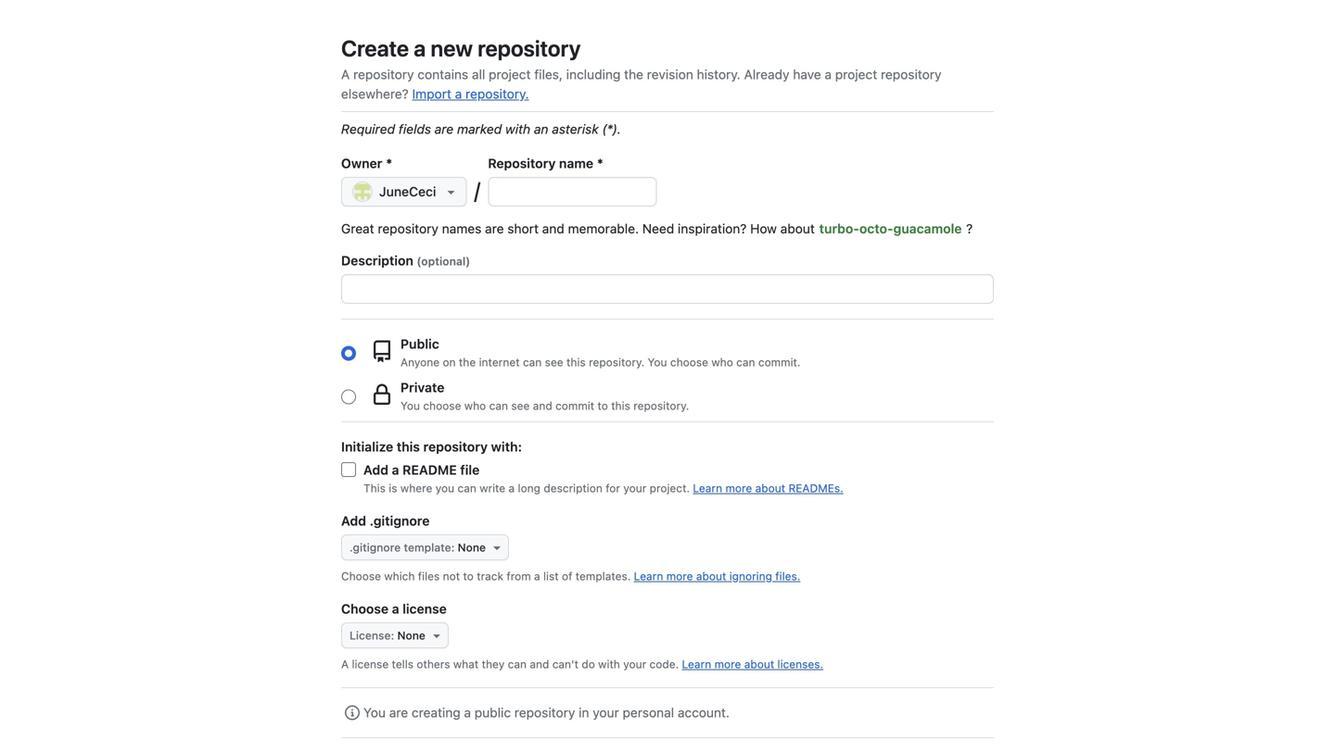 Task type: describe. For each thing, give the bounding box(es) containing it.
contains
[[418, 67, 468, 82]]

this inside public anyone on the internet can see this repository. you choose who can commit.
[[567, 356, 586, 369]]

octo-
[[860, 221, 894, 236]]

initialize
[[341, 440, 393, 455]]

1 vertical spatial license
[[352, 658, 389, 671]]

Private radio
[[341, 390, 356, 405]]

owner
[[341, 156, 382, 171]]

including
[[566, 67, 621, 82]]

templates.
[[576, 570, 631, 583]]

repository inside already have a project repository elsewhere?
[[881, 67, 942, 82]]

choose which files not to track from a list of templates. learn more about ignoring files.
[[341, 570, 801, 583]]

a left public at the left bottom of the page
[[464, 706, 471, 721]]

can inside private you choose who can see and commit to this repository.
[[489, 400, 508, 413]]

required
[[341, 121, 395, 137]]

the inside public anyone on the internet can see this repository. you choose who can commit.
[[459, 356, 476, 369]]

2 * from the left
[[597, 156, 603, 171]]

on
[[443, 356, 456, 369]]

names
[[442, 221, 482, 236]]

add a readme file this is where you can write a long description for your project. learn more about readmes.
[[364, 463, 844, 495]]

learn more about readmes. link
[[693, 482, 844, 495]]

readmes.
[[789, 482, 844, 495]]

repository name *
[[488, 156, 603, 171]]

this inside private you choose who can see and commit to this repository.
[[611, 400, 630, 413]]

is
[[389, 482, 397, 495]]

initialize this repository with:
[[341, 440, 522, 455]]

history.
[[697, 67, 741, 82]]

learn inside add a readme file this is where you can write a long description for your project. learn more about readmes.
[[693, 482, 722, 495]]

long
[[518, 482, 541, 495]]

0 horizontal spatial none
[[397, 630, 426, 643]]

see inside public anyone on the internet can see this repository. you choose who can commit.
[[545, 356, 564, 369]]

can right they
[[508, 658, 527, 671]]

about left licenses.
[[744, 658, 775, 671]]

Description text field
[[342, 275, 993, 303]]

public anyone on the internet can see this repository. you choose who can commit.
[[401, 337, 801, 369]]

who inside private you choose who can see and commit to this repository.
[[464, 400, 486, 413]]

2 vertical spatial more
[[715, 658, 741, 671]]

owner *
[[341, 156, 392, 171]]

files,
[[534, 67, 563, 82]]

internet
[[479, 356, 520, 369]]

license
[[350, 630, 391, 643]]

licenses.
[[778, 658, 824, 671]]

choose inside private you choose who can see and commit to this repository.
[[423, 400, 461, 413]]

1 horizontal spatial :
[[451, 542, 455, 555]]

others
[[417, 658, 450, 671]]

inspiration?
[[678, 221, 747, 236]]

1 project from the left
[[489, 67, 531, 82]]

a up 'license : none'
[[392, 602, 399, 617]]

choose a license
[[341, 602, 447, 617]]

(*).
[[602, 121, 621, 137]]

create
[[341, 35, 409, 61]]

private
[[401, 380, 445, 396]]

description (optional)
[[341, 253, 470, 268]]

you inside private you choose who can see and commit to this repository.
[[401, 400, 420, 413]]

private you choose who can see and commit to this repository.
[[401, 380, 689, 413]]

description
[[341, 253, 413, 268]]

can't
[[552, 658, 579, 671]]

.gitignore template : none
[[350, 542, 486, 555]]

a down 'contains'
[[455, 86, 462, 102]]

triangle down image for add .gitignore
[[490, 541, 504, 555]]

create a new repository
[[341, 35, 581, 61]]

files
[[418, 570, 440, 583]]

what
[[453, 658, 479, 671]]

junececi button
[[341, 177, 467, 207]]

all
[[472, 67, 485, 82]]

in
[[579, 706, 589, 721]]

Public radio
[[341, 346, 356, 361]]

/
[[474, 177, 481, 203]]

already
[[744, 67, 790, 82]]

you are creating a public repository in your personal account.
[[364, 706, 730, 721]]

can inside add a readme file this is where you can write a long description for your project. learn more about readmes.
[[458, 482, 476, 495]]

to inside private you choose who can see and commit to this repository.
[[598, 400, 608, 413]]

?
[[966, 221, 973, 236]]

add for add .gitignore
[[341, 514, 366, 529]]

repository. inside private you choose who can see and commit to this repository.
[[634, 400, 689, 413]]

0 vertical spatial and
[[542, 221, 565, 236]]

readme
[[403, 463, 457, 478]]

anyone
[[401, 356, 440, 369]]

how
[[750, 221, 777, 236]]

where
[[401, 482, 432, 495]]

description
[[544, 482, 603, 495]]

and inside private you choose who can see and commit to this repository.
[[533, 400, 552, 413]]

2 vertical spatial learn
[[682, 658, 711, 671]]

already have a project repository elsewhere?
[[341, 67, 942, 102]]

account.
[[678, 706, 730, 721]]

revision
[[647, 67, 693, 82]]

2 horizontal spatial are
[[485, 221, 504, 236]]

code.
[[650, 658, 679, 671]]

1 vertical spatial learn
[[634, 570, 663, 583]]

a for a license tells others what they can and can't do with your code. learn more about licenses.
[[341, 658, 349, 671]]

junececi
[[379, 184, 436, 199]]

2 vertical spatial and
[[530, 658, 549, 671]]

1 vertical spatial your
[[623, 658, 647, 671]]

creating
[[412, 706, 461, 721]]

write
[[480, 482, 506, 495]]

new
[[431, 35, 473, 61]]

great repository names are short and memorable. need inspiration? how about turbo-octo-guacamole ?
[[341, 221, 973, 236]]

public
[[475, 706, 511, 721]]

2 vertical spatial this
[[397, 440, 420, 455]]

add for add a readme file this is where you can write a long description for your project. learn more about readmes.
[[364, 463, 389, 478]]

commit.
[[758, 356, 801, 369]]

1 horizontal spatial the
[[624, 67, 644, 82]]

more inside add a readme file this is where you can write a long description for your project. learn more about readmes.
[[726, 482, 752, 495]]

add .gitignore
[[341, 514, 430, 529]]

1 vertical spatial .gitignore
[[350, 542, 401, 555]]

this
[[364, 482, 386, 495]]

asterisk
[[552, 121, 599, 137]]

you
[[436, 482, 455, 495]]

marked
[[457, 121, 502, 137]]

public
[[401, 337, 439, 352]]

need
[[642, 221, 674, 236]]

template
[[404, 542, 451, 555]]

project.
[[650, 482, 690, 495]]

not
[[443, 570, 460, 583]]



Task type: locate. For each thing, give the bounding box(es) containing it.
choose left which
[[341, 570, 381, 583]]

0 vertical spatial learn
[[693, 482, 722, 495]]

your left code.
[[623, 658, 647, 671]]

a license tells others what they can and can't do with your code. learn more about licenses.
[[341, 658, 824, 671]]

with left an
[[505, 121, 531, 137]]

repository. inside public anyone on the internet can see this repository. you choose who can commit.
[[589, 356, 645, 369]]

2 horizontal spatial you
[[648, 356, 667, 369]]

learn right code.
[[682, 658, 711, 671]]

with:
[[491, 440, 522, 455]]

this
[[567, 356, 586, 369], [611, 400, 630, 413], [397, 440, 420, 455]]

0 horizontal spatial *
[[386, 156, 392, 171]]

1 vertical spatial you
[[401, 400, 420, 413]]

0 vertical spatial to
[[598, 400, 608, 413]]

1 horizontal spatial you
[[401, 400, 420, 413]]

0 horizontal spatial this
[[397, 440, 420, 455]]

an
[[534, 121, 549, 137]]

0 horizontal spatial who
[[464, 400, 486, 413]]

add up this
[[364, 463, 389, 478]]

to
[[598, 400, 608, 413], [463, 570, 474, 583]]

2 vertical spatial your
[[593, 706, 619, 721]]

0 vertical spatial repository.
[[466, 86, 529, 102]]

add
[[364, 463, 389, 478], [341, 514, 366, 529]]

0 vertical spatial choose
[[341, 570, 381, 583]]

0 vertical spatial are
[[435, 121, 454, 137]]

of
[[562, 570, 573, 583]]

0 vertical spatial with
[[505, 121, 531, 137]]

license down files
[[403, 602, 447, 617]]

more left ignoring
[[667, 570, 693, 583]]

and
[[542, 221, 565, 236], [533, 400, 552, 413], [530, 658, 549, 671]]

1 a from the top
[[341, 67, 350, 82]]

none up the tells
[[397, 630, 426, 643]]

repository. down public anyone on the internet can see this repository. you choose who can commit. on the top of the page
[[634, 400, 689, 413]]

and right short
[[542, 221, 565, 236]]

repository
[[478, 35, 581, 61], [353, 67, 414, 82], [881, 67, 942, 82], [378, 221, 439, 236], [423, 440, 488, 455], [515, 706, 575, 721]]

commit
[[556, 400, 595, 413]]

personal
[[623, 706, 674, 721]]

your right in
[[593, 706, 619, 721]]

see inside private you choose who can see and commit to this repository.
[[511, 400, 530, 413]]

0 vertical spatial this
[[567, 356, 586, 369]]

can down the file
[[458, 482, 476, 495]]

short
[[508, 221, 539, 236]]

this up commit
[[567, 356, 586, 369]]

Add a README file checkbox
[[341, 463, 356, 478]]

0 vertical spatial see
[[545, 356, 564, 369]]

: up not
[[451, 542, 455, 555]]

great
[[341, 221, 374, 236]]

they
[[482, 658, 505, 671]]

0 vertical spatial license
[[403, 602, 447, 617]]

0 vertical spatial .gitignore
[[370, 514, 430, 529]]

* right name
[[597, 156, 603, 171]]

are right fields
[[435, 121, 454, 137]]

elsewhere?
[[341, 86, 409, 102]]

license : none
[[350, 630, 426, 643]]

fields
[[399, 121, 431, 137]]

1 vertical spatial see
[[511, 400, 530, 413]]

1 vertical spatial the
[[459, 356, 476, 369]]

2 horizontal spatial this
[[611, 400, 630, 413]]

0 horizontal spatial the
[[459, 356, 476, 369]]

1 horizontal spatial choose
[[670, 356, 708, 369]]

triangle down image
[[444, 185, 458, 199], [490, 541, 504, 555], [429, 629, 444, 644]]

.gitignore up .gitignore template : none
[[370, 514, 430, 529]]

can left commit.
[[736, 356, 755, 369]]

0 horizontal spatial are
[[389, 706, 408, 721]]

:
[[451, 542, 455, 555], [391, 630, 394, 643]]

1 vertical spatial who
[[464, 400, 486, 413]]

none up track
[[458, 542, 486, 555]]

*
[[386, 156, 392, 171], [597, 156, 603, 171]]

0 vertical spatial you
[[648, 356, 667, 369]]

repository. up commit
[[589, 356, 645, 369]]

0 horizontal spatial you
[[364, 706, 386, 721]]

choose
[[670, 356, 708, 369], [423, 400, 461, 413]]

1 choose from the top
[[341, 570, 381, 583]]

can up 'with:'
[[489, 400, 508, 413]]

triangle down image inside junececi 'popup button'
[[444, 185, 458, 199]]

and left commit
[[533, 400, 552, 413]]

a right have
[[825, 67, 832, 82]]

add down this
[[341, 514, 366, 529]]

your inside add a readme file this is where you can write a long description for your project. learn more about readmes.
[[623, 482, 647, 495]]

0 horizontal spatial project
[[489, 67, 531, 82]]

* right owner
[[386, 156, 392, 171]]

more
[[726, 482, 752, 495], [667, 570, 693, 583], [715, 658, 741, 671]]

1 horizontal spatial see
[[545, 356, 564, 369]]

1 vertical spatial choose
[[423, 400, 461, 413]]

learn more about licenses. link
[[682, 658, 824, 671]]

2 vertical spatial are
[[389, 706, 408, 721]]

a left new
[[414, 35, 426, 61]]

project right have
[[835, 67, 877, 82]]

choose for choose a license
[[341, 602, 389, 617]]

1 * from the left
[[386, 156, 392, 171]]

repository. down all at top
[[466, 86, 529, 102]]

turbo-
[[819, 221, 860, 236]]

0 vertical spatial your
[[623, 482, 647, 495]]

repo image
[[371, 341, 393, 363]]

a up is
[[392, 463, 399, 478]]

1 vertical spatial choose
[[341, 602, 389, 617]]

1 horizontal spatial to
[[598, 400, 608, 413]]

import
[[412, 86, 452, 102]]

this right commit
[[611, 400, 630, 413]]

1 vertical spatial and
[[533, 400, 552, 413]]

choose inside public anyone on the internet can see this repository. you choose who can commit.
[[670, 356, 708, 369]]

0 vertical spatial triangle down image
[[444, 185, 458, 199]]

1 vertical spatial none
[[397, 630, 426, 643]]

2 choose from the top
[[341, 602, 389, 617]]

to right commit
[[598, 400, 608, 413]]

name
[[559, 156, 594, 171]]

0 horizontal spatial with
[[505, 121, 531, 137]]

about right how
[[781, 221, 815, 236]]

a for a repository contains all project files, including the revision history.
[[341, 67, 350, 82]]

see
[[545, 356, 564, 369], [511, 400, 530, 413]]

1 vertical spatial more
[[667, 570, 693, 583]]

repository.
[[466, 86, 529, 102], [589, 356, 645, 369], [634, 400, 689, 413]]

files.
[[776, 570, 801, 583]]

you inside public anyone on the internet can see this repository. you choose who can commit.
[[648, 356, 667, 369]]

1 vertical spatial with
[[598, 658, 620, 671]]

from
[[507, 570, 531, 583]]

are left creating
[[389, 706, 408, 721]]

0 vertical spatial who
[[712, 356, 733, 369]]

1 horizontal spatial who
[[712, 356, 733, 369]]

your right for
[[623, 482, 647, 495]]

1 horizontal spatial *
[[597, 156, 603, 171]]

are
[[435, 121, 454, 137], [485, 221, 504, 236], [389, 706, 408, 721]]

license
[[403, 602, 447, 617], [352, 658, 389, 671]]

can right internet
[[523, 356, 542, 369]]

required fields are marked with an asterisk (*).
[[341, 121, 621, 137]]

import a repository. link
[[412, 86, 529, 102]]

are left short
[[485, 221, 504, 236]]

import a repository.
[[412, 86, 529, 102]]

1 vertical spatial triangle down image
[[490, 541, 504, 555]]

a
[[414, 35, 426, 61], [825, 67, 832, 82], [455, 86, 462, 102], [392, 463, 399, 478], [509, 482, 515, 495], [534, 570, 540, 583], [392, 602, 399, 617], [464, 706, 471, 721]]

choose down description text box
[[670, 356, 708, 369]]

project
[[489, 67, 531, 82], [835, 67, 877, 82]]

2 vertical spatial triangle down image
[[429, 629, 444, 644]]

0 horizontal spatial to
[[463, 570, 474, 583]]

which
[[384, 570, 415, 583]]

learn right project.
[[693, 482, 722, 495]]

choose down private
[[423, 400, 461, 413]]

1 horizontal spatial this
[[567, 356, 586, 369]]

project inside already have a project repository elsewhere?
[[835, 67, 877, 82]]

your
[[623, 482, 647, 495], [623, 658, 647, 671], [593, 706, 619, 721]]

2 project from the left
[[835, 67, 877, 82]]

file
[[460, 463, 480, 478]]

ignoring
[[730, 570, 772, 583]]

with right do
[[598, 658, 620, 671]]

the left revision
[[624, 67, 644, 82]]

learn right the templates.
[[634, 570, 663, 583]]

this up readme
[[397, 440, 420, 455]]

choose
[[341, 570, 381, 583], [341, 602, 389, 617]]

1 vertical spatial add
[[341, 514, 366, 529]]

choose for choose which files not to track from a list of templates. learn more about ignoring files.
[[341, 570, 381, 583]]

0 vertical spatial none
[[458, 542, 486, 555]]

who inside public anyone on the internet can see this repository. you choose who can commit.
[[712, 356, 733, 369]]

do
[[582, 658, 595, 671]]

memorable.
[[568, 221, 639, 236]]

the
[[624, 67, 644, 82], [459, 356, 476, 369]]

a
[[341, 67, 350, 82], [341, 658, 349, 671]]

with
[[505, 121, 531, 137], [598, 658, 620, 671]]

1 horizontal spatial license
[[403, 602, 447, 617]]

triangle down image up track
[[490, 541, 504, 555]]

0 vertical spatial :
[[451, 542, 455, 555]]

repository
[[488, 156, 556, 171]]

add inside add a readme file this is where you can write a long description for your project. learn more about readmes.
[[364, 463, 389, 478]]

2 vertical spatial repository.
[[634, 400, 689, 413]]

.gitignore down "add .gitignore"
[[350, 542, 401, 555]]

0 vertical spatial add
[[364, 463, 389, 478]]

tells
[[392, 658, 414, 671]]

who down internet
[[464, 400, 486, 413]]

1 vertical spatial a
[[341, 658, 349, 671]]

1 vertical spatial repository.
[[589, 356, 645, 369]]

about inside add a readme file this is where you can write a long description for your project. learn more about readmes.
[[755, 482, 786, 495]]

can
[[523, 356, 542, 369], [736, 356, 755, 369], [489, 400, 508, 413], [458, 482, 476, 495], [508, 658, 527, 671]]

a repository contains all project files, including the revision history.
[[341, 67, 741, 82]]

the right on
[[459, 356, 476, 369]]

list
[[543, 570, 559, 583]]

for
[[606, 482, 620, 495]]

lock image
[[371, 384, 393, 406]]

about left ignoring
[[696, 570, 726, 583]]

and left can't
[[530, 658, 549, 671]]

none
[[458, 542, 486, 555], [397, 630, 426, 643]]

0 horizontal spatial see
[[511, 400, 530, 413]]

0 horizontal spatial license
[[352, 658, 389, 671]]

Repository text field
[[489, 178, 656, 206]]

0 vertical spatial the
[[624, 67, 644, 82]]

a left list at left bottom
[[534, 570, 540, 583]]

0 horizontal spatial choose
[[423, 400, 461, 413]]

you down private
[[401, 400, 420, 413]]

triangle down image up others
[[429, 629, 444, 644]]

more up account.
[[715, 658, 741, 671]]

: down choose a license
[[391, 630, 394, 643]]

track
[[477, 570, 504, 583]]

a up the elsewhere?
[[341, 67, 350, 82]]

2 a from the top
[[341, 658, 349, 671]]

0 horizontal spatial :
[[391, 630, 394, 643]]

guacamole
[[894, 221, 962, 236]]

you
[[648, 356, 667, 369], [401, 400, 420, 413], [364, 706, 386, 721]]

about left readmes. on the bottom right of the page
[[755, 482, 786, 495]]

1 vertical spatial :
[[391, 630, 394, 643]]

triangle down image left /
[[444, 185, 458, 199]]

have
[[793, 67, 821, 82]]

more right project.
[[726, 482, 752, 495]]

1 vertical spatial to
[[463, 570, 474, 583]]

triangle down image for choose a license
[[429, 629, 444, 644]]

0 vertical spatial more
[[726, 482, 752, 495]]

choose up license
[[341, 602, 389, 617]]

a left long
[[509, 482, 515, 495]]

project right all at top
[[489, 67, 531, 82]]

0 vertical spatial choose
[[670, 356, 708, 369]]

0 vertical spatial a
[[341, 67, 350, 82]]

(optional)
[[417, 255, 470, 268]]

see up private you choose who can see and commit to this repository.
[[545, 356, 564, 369]]

who left commit.
[[712, 356, 733, 369]]

you down description text box
[[648, 356, 667, 369]]

sc 9kayk9 0 image
[[345, 706, 360, 721]]

1 vertical spatial this
[[611, 400, 630, 413]]

1 horizontal spatial with
[[598, 658, 620, 671]]

about
[[781, 221, 815, 236], [755, 482, 786, 495], [696, 570, 726, 583], [744, 658, 775, 671]]

1 horizontal spatial none
[[458, 542, 486, 555]]

1 horizontal spatial project
[[835, 67, 877, 82]]

see up 'with:'
[[511, 400, 530, 413]]

turbo-octo-guacamole button
[[818, 214, 963, 244]]

1 vertical spatial are
[[485, 221, 504, 236]]

a up sc 9kayk9 0 icon
[[341, 658, 349, 671]]

2 vertical spatial you
[[364, 706, 386, 721]]

a inside already have a project repository elsewhere?
[[825, 67, 832, 82]]

1 horizontal spatial are
[[435, 121, 454, 137]]

you right sc 9kayk9 0 icon
[[364, 706, 386, 721]]

license down license
[[352, 658, 389, 671]]

to right not
[[463, 570, 474, 583]]



Task type: vqa. For each thing, say whether or not it's contained in the screenshot.
the None
yes



